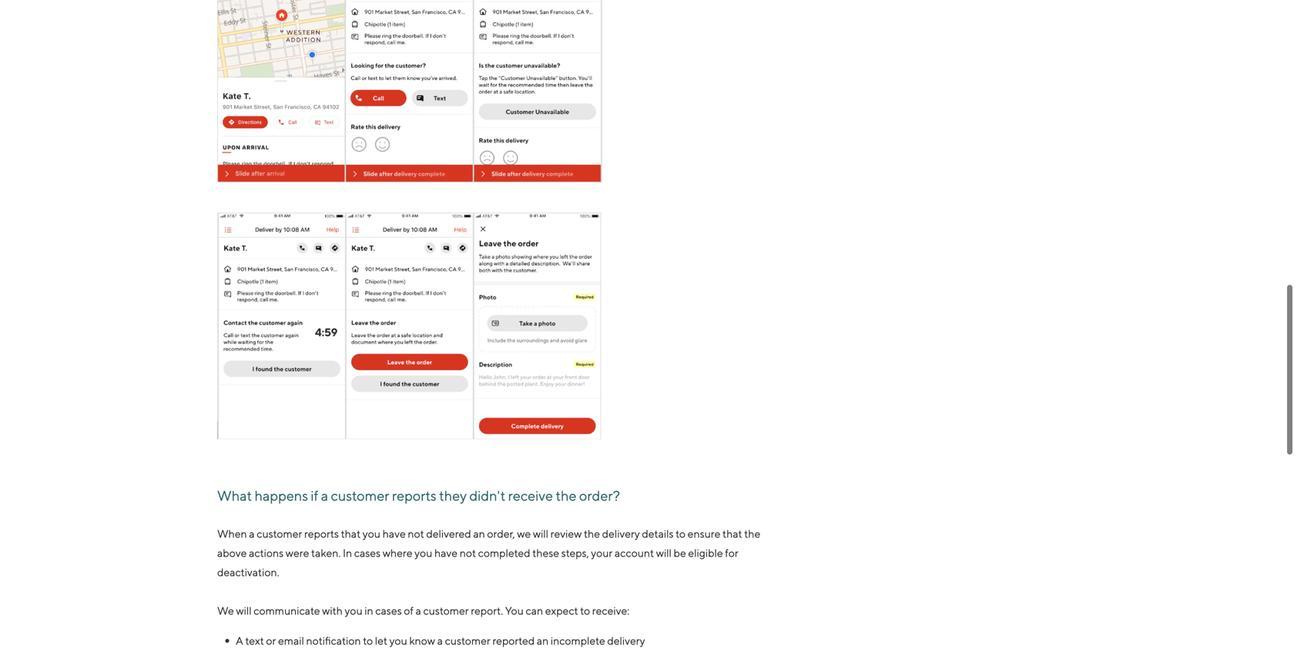 Task type: describe. For each thing, give the bounding box(es) containing it.
an inside when a customer reports that you have not delivered an order, we will review the delivery details to ensure that the above actions were taken. in cases where you have not completed these steps, your account will be eligible for deactivation.
[[473, 528, 485, 540]]

1 horizontal spatial will
[[533, 528, 549, 540]]

a right 'if'
[[321, 488, 328, 504]]

1 vertical spatial have
[[434, 547, 458, 560]]

you right where
[[415, 547, 432, 560]]

text
[[245, 635, 264, 647]]

eligible
[[688, 547, 723, 560]]

didn't
[[469, 488, 506, 504]]

steps,
[[561, 547, 589, 560]]

what
[[217, 488, 252, 504]]

email
[[278, 635, 304, 647]]

deactivation.
[[217, 566, 279, 579]]

account
[[615, 547, 654, 560]]

know
[[409, 635, 435, 647]]

0 horizontal spatial to
[[363, 635, 373, 647]]

order,
[[487, 528, 515, 540]]

we will communicate with you in cases of a customer report. you can expect to receive:
[[217, 605, 630, 617]]

review
[[551, 528, 582, 540]]

we
[[217, 605, 234, 617]]

these
[[533, 547, 559, 560]]

or
[[266, 635, 276, 647]]

2 horizontal spatial will
[[656, 547, 672, 560]]

0 horizontal spatial not
[[408, 528, 424, 540]]

actions
[[249, 547, 284, 560]]

when a customer reports that you have not delivered an order, we will review the delivery details to ensure that the above actions were taken. in cases where you have not completed these steps, your account will be eligible for deactivation.
[[217, 528, 761, 579]]

completed
[[478, 547, 530, 560]]

receive
[[508, 488, 553, 504]]

your
[[591, 547, 613, 560]]

for
[[725, 547, 739, 560]]

reports inside when a customer reports that you have not delivered an order, we will review the delivery details to ensure that the above actions were taken. in cases where you have not completed these steps, your account will be eligible for deactivation.
[[304, 528, 339, 540]]

receive:
[[592, 605, 630, 617]]

customer up a text or email notification to let you know a customer reported an incomplete delivery in the bottom of the page
[[423, 605, 469, 617]]

of
[[404, 605, 414, 617]]

incomplete
[[551, 635, 605, 647]]

1 that from the left
[[341, 528, 361, 540]]

0 horizontal spatial the
[[556, 488, 577, 504]]

can
[[526, 605, 543, 617]]

1 user-added image image from the top
[[217, 0, 602, 185]]

you right let
[[389, 635, 407, 647]]

customer right 'if'
[[331, 488, 389, 504]]

were
[[286, 547, 309, 560]]

0 vertical spatial reports
[[392, 488, 437, 504]]



Task type: vqa. For each thing, say whether or not it's contained in the screenshot.
leftmost reports
yes



Task type: locate. For each thing, give the bounding box(es) containing it.
where
[[383, 547, 413, 560]]

1 vertical spatial will
[[656, 547, 672, 560]]

2 user-added image image from the top
[[217, 212, 602, 441]]

taken.
[[311, 547, 341, 560]]

0 vertical spatial cases
[[354, 547, 381, 560]]

the left order?
[[556, 488, 577, 504]]

will
[[533, 528, 549, 540], [656, 547, 672, 560], [236, 605, 252, 617]]

communicate
[[254, 605, 320, 617]]

0 horizontal spatial that
[[341, 528, 361, 540]]

cases inside when a customer reports that you have not delivered an order, we will review the delivery details to ensure that the above actions were taken. in cases where you have not completed these steps, your account will be eligible for deactivation.
[[354, 547, 381, 560]]

details
[[642, 528, 674, 540]]

the
[[556, 488, 577, 504], [584, 528, 600, 540], [744, 528, 761, 540]]

1 horizontal spatial reports
[[392, 488, 437, 504]]

0 vertical spatial user-added image image
[[217, 0, 602, 185]]

that up for
[[723, 528, 742, 540]]

0 vertical spatial not
[[408, 528, 424, 540]]

you
[[505, 605, 524, 617]]

1 horizontal spatial have
[[434, 547, 458, 560]]

a right when
[[249, 528, 255, 540]]

delivered
[[426, 528, 471, 540]]

an left order,
[[473, 528, 485, 540]]

delivery
[[602, 528, 640, 540], [607, 635, 645, 647]]

customer inside when a customer reports that you have not delivered an order, we will review the delivery details to ensure that the above actions were taken. in cases where you have not completed these steps, your account will be eligible for deactivation.
[[257, 528, 302, 540]]

a right of
[[416, 605, 421, 617]]

2 that from the left
[[723, 528, 742, 540]]

cases right the "in"
[[354, 547, 381, 560]]

reports up taken. at the bottom left of the page
[[304, 528, 339, 540]]

the right ensure
[[744, 528, 761, 540]]

2 vertical spatial will
[[236, 605, 252, 617]]

when
[[217, 528, 247, 540]]

if
[[311, 488, 318, 504]]

cases right in
[[375, 605, 402, 617]]

in
[[365, 605, 373, 617]]

a text or email notification to let you know a customer reported an incomplete delivery
[[236, 635, 645, 647]]

1 horizontal spatial that
[[723, 528, 742, 540]]

happens
[[255, 488, 308, 504]]

delivery inside when a customer reports that you have not delivered an order, we will review the delivery details to ensure that the above actions were taken. in cases where you have not completed these steps, your account will be eligible for deactivation.
[[602, 528, 640, 540]]

2 vertical spatial to
[[363, 635, 373, 647]]

1 vertical spatial to
[[580, 605, 590, 617]]

to inside when a customer reports that you have not delivered an order, we will review the delivery details to ensure that the above actions were taken. in cases where you have not completed these steps, your account will be eligible for deactivation.
[[676, 528, 686, 540]]

a right the know at the bottom of page
[[437, 635, 443, 647]]

customer down report.
[[445, 635, 491, 647]]

a
[[321, 488, 328, 504], [249, 528, 255, 540], [416, 605, 421, 617], [437, 635, 443, 647]]

0 horizontal spatial an
[[473, 528, 485, 540]]

the up the your
[[584, 528, 600, 540]]

with
[[322, 605, 343, 617]]

what happens if a customer reports they didn't receive the order?
[[217, 488, 620, 504]]

0 horizontal spatial have
[[383, 528, 406, 540]]

an right reported at the left of the page
[[537, 635, 549, 647]]

you left in
[[345, 605, 363, 617]]

above
[[217, 547, 247, 560]]

that up the "in"
[[341, 528, 361, 540]]

not up where
[[408, 528, 424, 540]]

1 vertical spatial delivery
[[607, 635, 645, 647]]

to up "be"
[[676, 528, 686, 540]]

in
[[343, 547, 352, 560]]

delivery up account
[[602, 528, 640, 540]]

2 horizontal spatial to
[[676, 528, 686, 540]]

1 horizontal spatial the
[[584, 528, 600, 540]]

have
[[383, 528, 406, 540], [434, 547, 458, 560]]

0 horizontal spatial reports
[[304, 528, 339, 540]]

reports left they
[[392, 488, 437, 504]]

you down what happens if a customer reports they didn't receive the order?
[[363, 528, 381, 540]]

0 vertical spatial will
[[533, 528, 549, 540]]

1 vertical spatial not
[[460, 547, 476, 560]]

to right 'expect'
[[580, 605, 590, 617]]

order?
[[579, 488, 620, 504]]

not
[[408, 528, 424, 540], [460, 547, 476, 560]]

0 vertical spatial an
[[473, 528, 485, 540]]

delivery down 'receive:'
[[607, 635, 645, 647]]

they
[[439, 488, 467, 504]]

1 vertical spatial cases
[[375, 605, 402, 617]]

customer
[[331, 488, 389, 504], [257, 528, 302, 540], [423, 605, 469, 617], [445, 635, 491, 647]]

1 vertical spatial reports
[[304, 528, 339, 540]]

not down delivered
[[460, 547, 476, 560]]

0 vertical spatial have
[[383, 528, 406, 540]]

you
[[363, 528, 381, 540], [415, 547, 432, 560], [345, 605, 363, 617], [389, 635, 407, 647]]

1 vertical spatial user-added image image
[[217, 212, 602, 441]]

reported
[[493, 635, 535, 647]]

user-added image image
[[217, 0, 602, 185], [217, 212, 602, 441]]

1 horizontal spatial to
[[580, 605, 590, 617]]

report.
[[471, 605, 503, 617]]

0 horizontal spatial will
[[236, 605, 252, 617]]

2 horizontal spatial the
[[744, 528, 761, 540]]

a inside when a customer reports that you have not delivered an order, we will review the delivery details to ensure that the above actions were taken. in cases where you have not completed these steps, your account will be eligible for deactivation.
[[249, 528, 255, 540]]

0 vertical spatial delivery
[[602, 528, 640, 540]]

we
[[517, 528, 531, 540]]

to
[[676, 528, 686, 540], [580, 605, 590, 617], [363, 635, 373, 647]]

have up where
[[383, 528, 406, 540]]

1 horizontal spatial not
[[460, 547, 476, 560]]

have down delivered
[[434, 547, 458, 560]]

1 horizontal spatial an
[[537, 635, 549, 647]]

reports
[[392, 488, 437, 504], [304, 528, 339, 540]]

to left let
[[363, 635, 373, 647]]

notification
[[306, 635, 361, 647]]

an
[[473, 528, 485, 540], [537, 635, 549, 647]]

customer up actions on the bottom left of page
[[257, 528, 302, 540]]

be
[[674, 547, 686, 560]]

0 vertical spatial to
[[676, 528, 686, 540]]

1 vertical spatial an
[[537, 635, 549, 647]]

let
[[375, 635, 387, 647]]

that
[[341, 528, 361, 540], [723, 528, 742, 540]]

expect
[[545, 605, 578, 617]]

a
[[236, 635, 243, 647]]

ensure
[[688, 528, 721, 540]]

cases
[[354, 547, 381, 560], [375, 605, 402, 617]]



